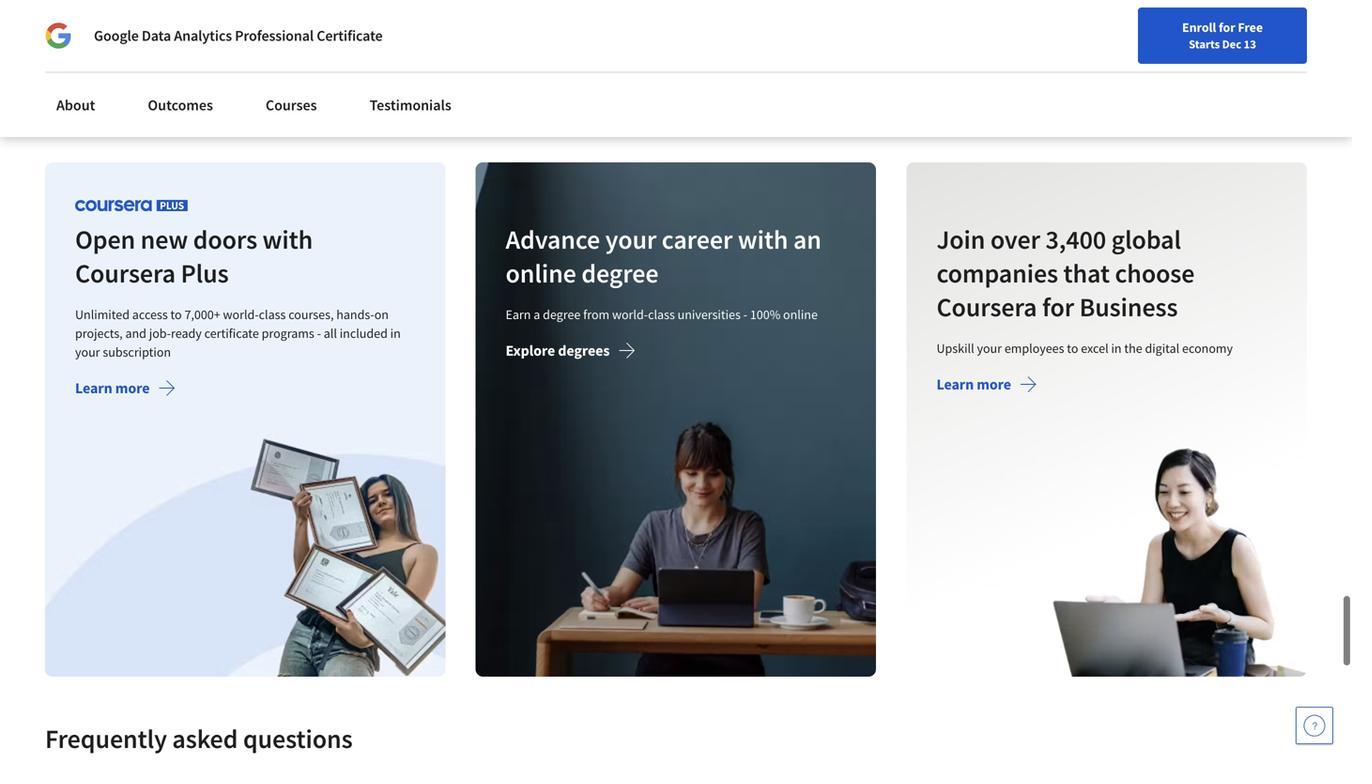 Task type: vqa. For each thing, say whether or not it's contained in the screenshot.
2 stars
no



Task type: locate. For each thing, give the bounding box(es) containing it.
in inside unlimited access to 7,000+ world-class courses, hands-on projects, and job-ready certificate programs - all included in your subscription
[[390, 325, 401, 342]]

min inside november 29, 2023 article · 8 min read
[[113, 88, 134, 105]]

economy
[[1182, 340, 1233, 357]]

coursera down open
[[75, 257, 176, 290]]

degree up "from"
[[582, 257, 659, 290]]

outcomes
[[148, 96, 213, 115]]

with inside open new doors with coursera plus
[[263, 223, 313, 256]]

1 horizontal spatial 29,
[[436, 66, 452, 83]]

0 horizontal spatial a
[[534, 306, 540, 323]]

online
[[506, 257, 577, 290], [783, 306, 818, 323]]

· for to
[[414, 88, 417, 105]]

1 horizontal spatial learn more
[[937, 375, 1011, 394]]

analytics down the excel:
[[174, 26, 232, 45]]

0 vertical spatial for
[[1219, 19, 1236, 36]]

learn more link down the subscription
[[75, 379, 176, 402]]

1 horizontal spatial your
[[605, 223, 657, 256]]

1 vertical spatial the
[[1124, 340, 1142, 357]]

november inside november 29, 2023 article · 8 min read
[[60, 66, 118, 83]]

0 vertical spatial analytics
[[423, 5, 481, 23]]

1 min from the left
[[113, 88, 134, 105]]

0 vertical spatial a
[[1167, 5, 1175, 23]]

more
[[977, 375, 1011, 394], [115, 379, 150, 398]]

learn more link down upskill
[[937, 375, 1037, 398]]

2 29, from the left
[[436, 66, 452, 83]]

to left add in the right of the page
[[1039, 5, 1052, 23]]

29, for difference?
[[120, 66, 137, 83]]

1 horizontal spatial learn more link
[[937, 375, 1037, 398]]

to up the ready
[[170, 306, 182, 323]]

1 horizontal spatial read
[[453, 88, 477, 105]]

29, down difference?
[[120, 66, 137, 83]]

and up november 29, 2023 article · 5 min read
[[376, 23, 400, 42]]

0 horizontal spatial sheets
[[108, 5, 151, 23]]

min for to
[[429, 88, 450, 105]]

1 horizontal spatial ·
[[414, 88, 417, 105]]

frequently asked questions
[[45, 723, 353, 755]]

google inside google analytics certification: benefits and how to get it
[[376, 5, 421, 23]]

1 horizontal spatial degree
[[582, 257, 659, 290]]

subtract
[[1110, 5, 1165, 23]]

about
[[56, 96, 95, 115]]

your for upskill
[[977, 340, 1002, 357]]

1 horizontal spatial class
[[648, 306, 675, 323]]

1 article from the left
[[60, 88, 95, 105]]

courses
[[266, 96, 317, 115]]

column
[[1178, 5, 1228, 23]]

for down that
[[1042, 291, 1074, 323]]

the inside google sheets vs. excel: what's the difference?
[[259, 5, 280, 23]]

google inside google sheets vs. excel: what's the difference?
[[60, 5, 105, 23]]

article inside november 29, 2023 article · 8 min read
[[60, 88, 95, 105]]

access
[[132, 306, 168, 323]]

upskill
[[937, 340, 974, 357]]

7,000+
[[184, 306, 220, 323]]

0 horizontal spatial more
[[115, 379, 150, 398]]

and up the subscription
[[125, 325, 146, 342]]

in right 'included'
[[390, 325, 401, 342]]

degree left "from"
[[543, 306, 581, 323]]

1 vertical spatial -
[[317, 325, 321, 342]]

0 horizontal spatial online
[[506, 257, 577, 290]]

november up the 8
[[60, 66, 118, 83]]

1 november from the left
[[60, 66, 118, 83]]

1 2023 from the left
[[139, 66, 165, 83]]

1 vertical spatial degree
[[543, 306, 581, 323]]

what's
[[213, 5, 256, 23]]

learn more down upskill
[[937, 375, 1011, 394]]

for
[[1219, 19, 1236, 36], [1042, 291, 1074, 323]]

1 horizontal spatial -
[[744, 306, 748, 323]]

· inside november 29, 2023 article · 5 min read
[[414, 88, 417, 105]]

questions
[[243, 723, 353, 755]]

data
[[142, 26, 171, 45]]

0 horizontal spatial world-
[[223, 306, 259, 323]]

more down employees
[[977, 375, 1011, 394]]

2023 down how to add and subtract a column in google sheets
[[1086, 66, 1112, 83]]

0 horizontal spatial class
[[259, 306, 286, 323]]

2023 right the 15,
[[740, 66, 766, 83]]

menu item
[[993, 19, 1114, 80]]

to inside how to add and subtract a column in google sheets
[[1039, 5, 1052, 23]]

the left the digital
[[1124, 340, 1142, 357]]

a right earn
[[534, 306, 540, 323]]

0 horizontal spatial how
[[403, 23, 432, 42]]

1 vertical spatial a
[[534, 306, 540, 323]]

1 horizontal spatial learn
[[937, 375, 974, 394]]

2023 inside november 29, 2023 article · 5 min read
[[455, 66, 481, 83]]

- left all
[[317, 325, 321, 342]]

29, down add in the right of the page
[[1067, 66, 1083, 83]]

class up programs
[[259, 306, 286, 323]]

read right 5
[[453, 88, 477, 105]]

read right the 8
[[137, 88, 162, 105]]

2 horizontal spatial and
[[1083, 5, 1107, 23]]

google for google data analytics professional certificate
[[94, 26, 139, 45]]

0 horizontal spatial in
[[390, 325, 401, 342]]

employees
[[1004, 340, 1064, 357]]

new
[[141, 223, 188, 256]]

read inside november 29, 2023 article · 8 min read
[[137, 88, 162, 105]]

0 horizontal spatial analytics
[[174, 26, 232, 45]]

2 · from the left
[[414, 88, 417, 105]]

29, inside november 29, 2023 article · 5 min read
[[436, 66, 452, 83]]

article inside november 29, 2023 article · 5 min read
[[376, 88, 411, 105]]

google left data
[[94, 26, 139, 45]]

1 horizontal spatial article
[[376, 88, 411, 105]]

the
[[259, 5, 280, 23], [1124, 340, 1142, 357]]

in
[[1231, 5, 1243, 23], [390, 325, 401, 342], [1111, 340, 1122, 357]]

november down add in the right of the page
[[1007, 66, 1064, 83]]

1 horizontal spatial november
[[376, 66, 433, 83]]

min right 5
[[429, 88, 450, 105]]

2 class from the left
[[648, 306, 675, 323]]

starts
[[1189, 37, 1220, 52]]

min inside november 29, 2023 article · 5 min read
[[429, 88, 450, 105]]

1 29, from the left
[[120, 66, 137, 83]]

google left add in the right of the page
[[1007, 23, 1052, 42]]

for inside "enroll for free starts dec 13"
[[1219, 19, 1236, 36]]

- inside unlimited access to 7,000+ world-class courses, hands-on projects, and job-ready certificate programs - all included in your subscription
[[317, 325, 321, 342]]

2 horizontal spatial your
[[977, 340, 1002, 357]]

your inside unlimited access to 7,000+ world-class courses, hands-on projects, and job-ready certificate programs - all included in your subscription
[[75, 344, 100, 361]]

1 horizontal spatial a
[[1167, 5, 1175, 23]]

unlimited
[[75, 306, 130, 323]]

to inside google analytics certification: benefits and how to get it
[[435, 23, 448, 42]]

learn more
[[937, 375, 1011, 394], [75, 379, 150, 398]]

1 · from the left
[[98, 88, 101, 105]]

1 horizontal spatial analytics
[[423, 5, 481, 23]]

2 min from the left
[[429, 88, 450, 105]]

benefits
[[570, 5, 623, 23]]

coursera
[[75, 257, 176, 290], [937, 291, 1037, 323]]

june 15, 2023
[[691, 66, 766, 83]]

to inside unlimited access to 7,000+ world-class courses, hands-on projects, and job-ready certificate programs - all included in your subscription
[[170, 306, 182, 323]]

with for doors
[[263, 223, 313, 256]]

world- right "from"
[[612, 306, 648, 323]]

more down the subscription
[[115, 379, 150, 398]]

0 horizontal spatial read
[[137, 88, 162, 105]]

0 horizontal spatial min
[[113, 88, 134, 105]]

your
[[605, 223, 657, 256], [977, 340, 1002, 357], [75, 344, 100, 361]]

2023 for november 29, 2023 article · 5 min read
[[455, 66, 481, 83]]

1 with from the left
[[263, 223, 313, 256]]

1 horizontal spatial with
[[738, 223, 788, 256]]

· left 5
[[414, 88, 417, 105]]

and inside google analytics certification: benefits and how to get it
[[376, 23, 400, 42]]

online right 100%
[[783, 306, 818, 323]]

0 horizontal spatial 29,
[[120, 66, 137, 83]]

all
[[324, 325, 337, 342]]

2 2023 from the left
[[455, 66, 481, 83]]

0 horizontal spatial coursera
[[75, 257, 176, 290]]

learn down projects,
[[75, 379, 112, 398]]

a
[[1167, 5, 1175, 23], [534, 306, 540, 323]]

-
[[744, 306, 748, 323], [317, 325, 321, 342]]

0 horizontal spatial ·
[[98, 88, 101, 105]]

1 vertical spatial coursera
[[937, 291, 1037, 323]]

a left enroll
[[1167, 5, 1175, 23]]

2023 inside november 29, 2023 article · 8 min read
[[139, 66, 165, 83]]

3 2023 from the left
[[740, 66, 766, 83]]

2 with from the left
[[738, 223, 788, 256]]

0 horizontal spatial and
[[125, 325, 146, 342]]

open
[[75, 223, 135, 256]]

1 vertical spatial for
[[1042, 291, 1074, 323]]

sheets inside how to add and subtract a column in google sheets
[[1054, 23, 1097, 42]]

subscription
[[103, 344, 171, 361]]

2023 down data
[[139, 66, 165, 83]]

2 november from the left
[[376, 66, 433, 83]]

show notifications image
[[1134, 23, 1156, 46]]

analytics
[[423, 5, 481, 23], [174, 26, 232, 45]]

0 horizontal spatial the
[[259, 5, 280, 23]]

to
[[1039, 5, 1052, 23], [435, 23, 448, 42], [170, 306, 182, 323], [1067, 340, 1078, 357]]

help center image
[[1303, 715, 1326, 737]]

2023 down get on the left
[[455, 66, 481, 83]]

your right upskill
[[977, 340, 1002, 357]]

vs.
[[154, 5, 171, 23]]

min right the 8
[[113, 88, 134, 105]]

with right doors
[[263, 223, 313, 256]]

in right excel
[[1111, 340, 1122, 357]]

2 article from the left
[[376, 88, 411, 105]]

0 horizontal spatial november
[[60, 66, 118, 83]]

1 world- from the left
[[223, 306, 259, 323]]

sheets
[[108, 5, 151, 23], [1054, 23, 1097, 42]]

class left the universities at right top
[[648, 306, 675, 323]]

2 world- from the left
[[612, 306, 648, 323]]

to left get on the left
[[435, 23, 448, 42]]

1 horizontal spatial coursera
[[937, 291, 1037, 323]]

0 horizontal spatial for
[[1042, 291, 1074, 323]]

how left get on the left
[[403, 23, 432, 42]]

a inside how to add and subtract a column in google sheets
[[1167, 5, 1175, 23]]

1 horizontal spatial world-
[[612, 306, 648, 323]]

the up professional
[[259, 5, 280, 23]]

1 vertical spatial online
[[783, 306, 818, 323]]

min
[[113, 88, 134, 105], [429, 88, 450, 105]]

explore
[[506, 341, 555, 360]]

article left the 8
[[60, 88, 95, 105]]

enroll
[[1182, 19, 1216, 36]]

0 horizontal spatial your
[[75, 344, 100, 361]]

learn down upskill
[[937, 375, 974, 394]]

june 15, 2023 link
[[676, 0, 977, 117]]

your inside advance your career with an online degree
[[605, 223, 657, 256]]

· left the 8
[[98, 88, 101, 105]]

· inside november 29, 2023 article · 8 min read
[[98, 88, 101, 105]]

excel:
[[174, 5, 211, 23]]

google
[[60, 5, 105, 23], [376, 5, 421, 23], [1007, 23, 1052, 42], [94, 26, 139, 45]]

read
[[137, 88, 162, 105], [453, 88, 477, 105]]

certificate
[[204, 325, 259, 342]]

from
[[583, 306, 610, 323]]

0 vertical spatial online
[[506, 257, 577, 290]]

for up dec
[[1219, 19, 1236, 36]]

in up dec
[[1231, 5, 1243, 23]]

1 horizontal spatial how
[[1007, 5, 1036, 23]]

1 class from the left
[[259, 306, 286, 323]]

article for google sheets vs. excel: what's the difference?
[[60, 88, 95, 105]]

degrees
[[558, 341, 610, 360]]

your down projects,
[[75, 344, 100, 361]]

with left the an
[[738, 223, 788, 256]]

2 read from the left
[[453, 88, 477, 105]]

with
[[263, 223, 313, 256], [738, 223, 788, 256]]

november inside november 29, 2023 article · 5 min read
[[376, 66, 433, 83]]

1 horizontal spatial for
[[1219, 19, 1236, 36]]

2 horizontal spatial november
[[1007, 66, 1064, 83]]

15,
[[721, 66, 737, 83]]

2 horizontal spatial in
[[1231, 5, 1243, 23]]

·
[[98, 88, 101, 105], [414, 88, 417, 105]]

google image
[[45, 23, 71, 49]]

world- up certificate
[[223, 306, 259, 323]]

class
[[259, 306, 286, 323], [648, 306, 675, 323]]

sheets left vs.
[[108, 5, 151, 23]]

and right add in the right of the page
[[1083, 5, 1107, 23]]

1 horizontal spatial more
[[977, 375, 1011, 394]]

1 horizontal spatial min
[[429, 88, 450, 105]]

outcomes link
[[137, 85, 224, 126]]

read inside november 29, 2023 article · 5 min read
[[453, 88, 477, 105]]

0 vertical spatial degree
[[582, 257, 659, 290]]

november up 5
[[376, 66, 433, 83]]

world- inside unlimited access to 7,000+ world-class courses, hands-on projects, and job-ready certificate programs - all included in your subscription
[[223, 306, 259, 323]]

None search field
[[268, 12, 578, 49]]

how to add and subtract a column in google sheets
[[1007, 5, 1243, 42]]

0 vertical spatial coursera
[[75, 257, 176, 290]]

google up certificate
[[376, 5, 421, 23]]

- left 100%
[[744, 306, 748, 323]]

learn
[[937, 375, 974, 394], [75, 379, 112, 398]]

0 horizontal spatial -
[[317, 325, 321, 342]]

google up november 29, 2023 article · 8 min read
[[60, 5, 105, 23]]

and
[[1083, 5, 1107, 23], [376, 23, 400, 42], [125, 325, 146, 342]]

class inside unlimited access to 7,000+ world-class courses, hands-on projects, and job-ready certificate programs - all included in your subscription
[[259, 306, 286, 323]]

2023
[[139, 66, 165, 83], [455, 66, 481, 83], [740, 66, 766, 83], [1086, 66, 1112, 83]]

2 horizontal spatial 29,
[[1067, 66, 1083, 83]]

29, for to
[[436, 66, 452, 83]]

november 29, 2023 article · 5 min read
[[376, 66, 481, 105]]

november
[[60, 66, 118, 83], [376, 66, 433, 83], [1007, 66, 1064, 83]]

over
[[990, 223, 1040, 256]]

1 horizontal spatial and
[[376, 23, 400, 42]]

0 horizontal spatial with
[[263, 223, 313, 256]]

1 horizontal spatial sheets
[[1054, 23, 1097, 42]]

0 vertical spatial the
[[259, 5, 280, 23]]

learn more down the subscription
[[75, 379, 150, 398]]

29, inside november 29, 2023 article · 8 min read
[[120, 66, 137, 83]]

with inside advance your career with an online degree
[[738, 223, 788, 256]]

4 2023 from the left
[[1086, 66, 1112, 83]]

your left career
[[605, 223, 657, 256]]

world- for 7,000+
[[223, 306, 259, 323]]

article left 5
[[376, 88, 411, 105]]

1 horizontal spatial online
[[783, 306, 818, 323]]

courses link
[[254, 85, 328, 126]]

0 horizontal spatial article
[[60, 88, 95, 105]]

online down advance
[[506, 257, 577, 290]]

0 horizontal spatial learn more
[[75, 379, 150, 398]]

about link
[[45, 85, 106, 126]]

29, down get on the left
[[436, 66, 452, 83]]

read for to
[[453, 88, 477, 105]]

how left add in the right of the page
[[1007, 5, 1036, 23]]

included
[[340, 325, 388, 342]]

min for difference?
[[113, 88, 134, 105]]

sheets up november 29, 2023
[[1054, 23, 1097, 42]]

analytics left certification:
[[423, 5, 481, 23]]

1 read from the left
[[137, 88, 162, 105]]

coursera down companies
[[937, 291, 1037, 323]]



Task type: describe. For each thing, give the bounding box(es) containing it.
an
[[794, 223, 822, 256]]

programs
[[262, 325, 314, 342]]

how inside how to add and subtract a column in google sheets
[[1007, 5, 1036, 23]]

to left excel
[[1067, 340, 1078, 357]]

0 horizontal spatial degree
[[543, 306, 581, 323]]

google sheets vs. excel: what's the difference?
[[60, 5, 280, 42]]

2023 for november 29, 2023
[[1086, 66, 1112, 83]]

0 horizontal spatial learn more link
[[75, 379, 176, 402]]

analytics inside google analytics certification: benefits and how to get it
[[423, 5, 481, 23]]

choose
[[1115, 257, 1195, 290]]

class for universities
[[648, 306, 675, 323]]

explore degrees
[[506, 341, 610, 360]]

online inside advance your career with an online degree
[[506, 257, 577, 290]]

world- for from
[[612, 306, 648, 323]]

coursera plus image
[[75, 199, 188, 211]]

professional
[[235, 26, 314, 45]]

3,400
[[1045, 223, 1106, 256]]

get
[[451, 23, 473, 42]]

join
[[937, 223, 985, 256]]

0 horizontal spatial learn
[[75, 379, 112, 398]]

13
[[1244, 37, 1256, 52]]

google for google sheets vs. excel: what's the difference?
[[60, 5, 105, 23]]

google data analytics professional certificate
[[94, 26, 383, 45]]

upskill your employees to excel in the digital economy
[[937, 340, 1233, 357]]

november 29, 2023
[[1007, 66, 1112, 83]]

coursera inside open new doors with coursera plus
[[75, 257, 176, 290]]

earn a degree from world-class universities - 100% online
[[506, 306, 818, 323]]

courses,
[[288, 306, 334, 323]]

article for google analytics certification: benefits and how to get it
[[376, 88, 411, 105]]

career
[[662, 223, 733, 256]]

3 november from the left
[[1007, 66, 1064, 83]]

universities
[[678, 306, 741, 323]]

8
[[104, 88, 110, 105]]

november for google sheets vs. excel: what's the difference?
[[60, 66, 118, 83]]

it
[[476, 23, 485, 42]]

projects,
[[75, 325, 123, 342]]

and inside unlimited access to 7,000+ world-class courses, hands-on projects, and job-ready certificate programs - all included in your subscription
[[125, 325, 146, 342]]

learn more for rightmost learn more link
[[937, 375, 1011, 394]]

your for advance
[[605, 223, 657, 256]]

advance your career with an online degree
[[506, 223, 822, 290]]

job-
[[149, 325, 171, 342]]

· for difference?
[[98, 88, 101, 105]]

difference?
[[60, 23, 132, 42]]

that
[[1063, 257, 1110, 290]]

global
[[1111, 223, 1181, 256]]

1 horizontal spatial the
[[1124, 340, 1142, 357]]

earn
[[506, 306, 531, 323]]

google for google analytics certification: benefits and how to get it
[[376, 5, 421, 23]]

hands-
[[336, 306, 374, 323]]

asked
[[172, 723, 238, 755]]

advance
[[506, 223, 600, 256]]

add
[[1055, 5, 1080, 23]]

unlimited access to 7,000+ world-class courses, hands-on projects, and job-ready certificate programs - all included in your subscription
[[75, 306, 401, 361]]

google analytics certification: benefits and how to get it
[[376, 5, 623, 42]]

digital
[[1145, 340, 1180, 357]]

excel
[[1081, 340, 1109, 357]]

1 horizontal spatial in
[[1111, 340, 1122, 357]]

june
[[691, 66, 718, 83]]

class for courses,
[[259, 306, 286, 323]]

2023 for november 29, 2023 article · 8 min read
[[139, 66, 165, 83]]

november for google analytics certification: benefits and how to get it
[[376, 66, 433, 83]]

with for career
[[738, 223, 788, 256]]

degree inside advance your career with an online degree
[[582, 257, 659, 290]]

enroll for free starts dec 13
[[1182, 19, 1263, 52]]

2023 for june 15, 2023
[[740, 66, 766, 83]]

free
[[1238, 19, 1263, 36]]

november 29, 2023 article · 8 min read
[[60, 66, 165, 105]]

sheets inside google sheets vs. excel: what's the difference?
[[108, 5, 151, 23]]

ready
[[171, 325, 202, 342]]

business
[[1079, 291, 1178, 323]]

in inside how to add and subtract a column in google sheets
[[1231, 5, 1243, 23]]

how inside google analytics certification: benefits and how to get it
[[403, 23, 432, 42]]

coursera inside join over 3,400 global companies that choose coursera for business
[[937, 291, 1037, 323]]

1 vertical spatial analytics
[[174, 26, 232, 45]]

0 vertical spatial -
[[744, 306, 748, 323]]

for inside join over 3,400 global companies that choose coursera for business
[[1042, 291, 1074, 323]]

certificate
[[317, 26, 383, 45]]

google inside how to add and subtract a column in google sheets
[[1007, 23, 1052, 42]]

open new doors with coursera plus
[[75, 223, 313, 290]]

on
[[374, 306, 389, 323]]

learn more for leftmost learn more link
[[75, 379, 150, 398]]

coursera image
[[23, 15, 142, 45]]

explore degrees link
[[506, 341, 636, 364]]

read for difference?
[[137, 88, 162, 105]]

certification:
[[484, 5, 567, 23]]

frequently
[[45, 723, 167, 755]]

100%
[[750, 306, 781, 323]]

testimonials
[[370, 96, 451, 115]]

dec
[[1222, 37, 1242, 52]]

testimonials link
[[358, 85, 463, 126]]

doors
[[193, 223, 257, 256]]

5
[[419, 88, 426, 105]]

plus
[[181, 257, 229, 290]]

join over 3,400 global companies that choose coursera for business
[[937, 223, 1195, 323]]

and inside how to add and subtract a column in google sheets
[[1083, 5, 1107, 23]]

3 29, from the left
[[1067, 66, 1083, 83]]

companies
[[937, 257, 1058, 290]]



